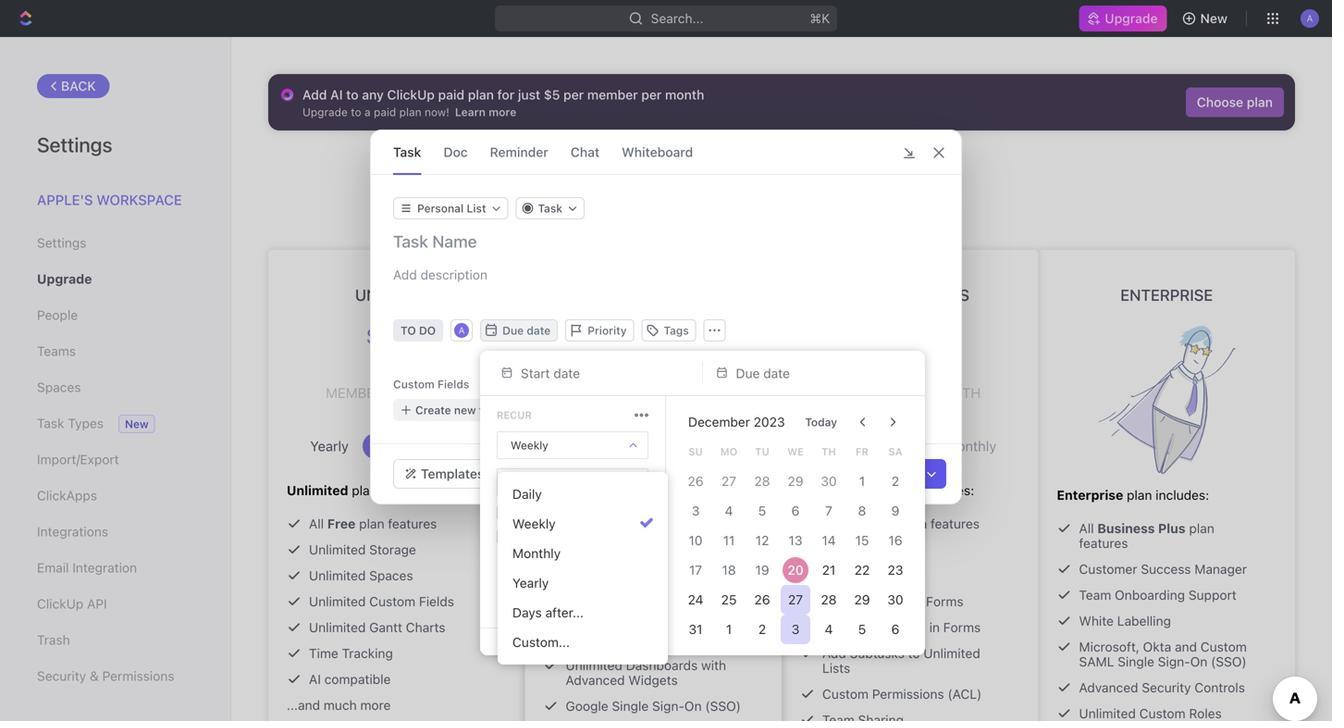 Task type: locate. For each thing, give the bounding box(es) containing it.
$ inside $ 7 member per month
[[366, 323, 376, 349]]

0 vertical spatial new
[[1201, 11, 1228, 26]]

paid
[[438, 87, 465, 102]]

new
[[1201, 11, 1228, 26], [125, 417, 149, 430]]

clickup up trash
[[37, 596, 84, 611]]

apple's workspace
[[37, 192, 182, 208]]

includes: up all business plus plan features
[[1156, 487, 1210, 503]]

settings
[[37, 132, 112, 156], [37, 235, 86, 250]]

ai left any
[[331, 87, 343, 102]]

new up choose
[[1201, 11, 1228, 26]]

plus down create task
[[861, 483, 889, 498]]

custom permissions (acl)
[[823, 686, 982, 702]]

1 horizontal spatial to
[[729, 156, 746, 180]]

1 horizontal spatial single
[[1118, 654, 1155, 669]]

create down fr
[[835, 466, 876, 481]]

1 horizontal spatial permissions
[[873, 686, 945, 702]]

support up training
[[869, 542, 917, 557]]

0 horizontal spatial add
[[303, 87, 327, 102]]

1 vertical spatial add
[[823, 646, 847, 661]]

plus for business plus plan includes:
[[861, 483, 889, 498]]

1 horizontal spatial (sso)
[[1212, 654, 1247, 669]]

december
[[689, 414, 751, 429]]

all for all business plan features
[[823, 516, 838, 531]]

features up customer
[[1080, 535, 1129, 551]]

1 vertical spatial recur
[[519, 530, 550, 543]]

includes: for unlimited plan includes:
[[381, 483, 434, 498]]

custom...
[[513, 634, 570, 650]]

$ left 12
[[613, 309, 623, 335]]

1 horizontal spatial security
[[1142, 680, 1192, 695]]

choose plan link
[[1186, 87, 1285, 117]]

1 vertical spatial weekly
[[513, 516, 556, 531]]

recur up monthly
[[519, 530, 550, 543]]

⌘k
[[810, 11, 830, 26]]

to for add ai to any clickup paid plan for just $5 per member per month learn more
[[346, 87, 359, 102]]

december 2023
[[689, 414, 785, 429]]

clickup api
[[37, 596, 107, 611]]

includes: up all free plan features
[[381, 483, 434, 498]]

unlimited for unlimited storage
[[309, 542, 366, 557]]

manager
[[1195, 561, 1248, 577]]

dialog containing task
[[370, 130, 963, 504]]

unlimited inside unlimited dashboards with advanced widgets
[[566, 658, 623, 673]]

1 vertical spatial upgrade
[[649, 156, 724, 180]]

views
[[680, 528, 715, 543]]

0 horizontal spatial create
[[519, 506, 554, 519]]

0 vertical spatial task
[[393, 144, 421, 160]]

0 vertical spatial enterprise
[[1121, 286, 1214, 304]]

0 vertical spatial support
[[869, 542, 917, 557]]

month inside $ 19 member per month
[[930, 385, 981, 401]]

unlimited timeline views
[[566, 528, 715, 543]]

1 horizontal spatial all
[[823, 516, 838, 531]]

per for 7
[[387, 385, 413, 401]]

unlimited workload analysis
[[566, 554, 735, 569]]

member inside $ 7 member per month
[[326, 385, 384, 401]]

more inside add ai to any clickup paid plan for just $5 per member per month learn more
[[489, 106, 517, 118]]

new
[[557, 506, 579, 519]]

custom for custom branded forms
[[823, 594, 869, 609]]

back link
[[37, 74, 110, 98]]

more down the compatible
[[360, 697, 391, 713]]

2 horizontal spatial $
[[868, 323, 878, 349]]

choose plan
[[1198, 94, 1274, 110]]

add left any
[[303, 87, 327, 102]]

features
[[678, 502, 727, 517], [388, 516, 437, 531], [931, 516, 980, 531], [1080, 535, 1129, 551]]

recur
[[497, 409, 532, 421], [519, 530, 550, 543]]

plan up learn
[[468, 87, 494, 102]]

0 horizontal spatial to
[[346, 87, 359, 102]]

$ inside $ 19 member per month
[[868, 323, 878, 349]]

0 horizontal spatial advanced
[[566, 672, 625, 688]]

0 vertical spatial (sso)
[[1212, 654, 1247, 669]]

gantt
[[369, 620, 403, 635]]

fields right '7'
[[438, 378, 470, 391]]

all left free
[[309, 516, 324, 531]]

advanced down saml
[[1080, 680, 1139, 695]]

unlimited plan features
[[584, 502, 727, 517]]

unlimited down unlimited storage
[[309, 568, 366, 583]]

forms up in
[[927, 594, 964, 609]]

1 horizontal spatial support
[[1189, 587, 1237, 603]]

includes: up all business plan features
[[921, 483, 975, 498]]

lists
[[823, 660, 851, 676]]

permissions inside settings element
[[102, 668, 174, 684]]

upgrade inside settings element
[[37, 271, 92, 286]]

teams
[[37, 343, 76, 359]]

$ left 19
[[868, 323, 878, 349]]

0 vertical spatial recur
[[497, 409, 532, 421]]

plus for business plus
[[931, 286, 970, 304]]

to inside add ai to any clickup paid plan for just $5 per member per month learn more
[[346, 87, 359, 102]]

dialog
[[370, 130, 963, 504]]

plan inside all business plus plan features
[[1190, 521, 1215, 536]]

plan up "timeline"
[[649, 502, 675, 517]]

add
[[303, 87, 327, 102], [823, 646, 847, 661]]

single down widgets
[[612, 698, 649, 714]]

month for 19
[[930, 385, 981, 401]]

unlimited up time tracking
[[309, 620, 366, 635]]

1 vertical spatial forms
[[944, 620, 981, 635]]

1 vertical spatial on
[[685, 698, 702, 714]]

0 horizontal spatial permissions
[[102, 668, 174, 684]]

plan up unlimited plan features
[[605, 469, 630, 484]]

more down for
[[489, 106, 517, 118]]

business plus plan includes:
[[801, 483, 975, 498]]

custom for custom permissions (acl)
[[823, 686, 869, 702]]

business down 'th'
[[801, 483, 858, 498]]

and
[[1175, 639, 1198, 654]]

upgrade link down settings link
[[37, 263, 193, 295]]

integrations link
[[37, 516, 193, 547]]

reminder
[[490, 144, 549, 160]]

Task Name text field
[[393, 230, 943, 253]]

weekly
[[511, 439, 549, 452], [513, 516, 556, 531]]

0 vertical spatial settings
[[37, 132, 112, 156]]

add down conditional
[[823, 646, 847, 661]]

0 vertical spatial to
[[346, 87, 359, 102]]

time tracking
[[309, 646, 393, 661]]

0 horizontal spatial sign-
[[652, 698, 685, 714]]

1 horizontal spatial $
[[613, 309, 623, 335]]

add ai to any clickup paid plan for just $5 per member per month learn more
[[303, 87, 705, 118]]

1 vertical spatial settings
[[37, 235, 86, 250]]

1 horizontal spatial new
[[1201, 11, 1228, 26]]

1 horizontal spatial upgrade
[[649, 156, 724, 180]]

features down 'business plus plan includes:'
[[931, 516, 980, 531]]

1 vertical spatial more
[[360, 697, 391, 713]]

business up 19
[[851, 286, 927, 304]]

unlimited custom fields
[[309, 594, 454, 609]]

0 horizontal spatial clickup
[[37, 596, 84, 611]]

new up import/export link
[[125, 417, 149, 430]]

custom inside "dialog"
[[393, 378, 435, 391]]

monthly
[[513, 546, 561, 561]]

plus inside all business plus plan features
[[1159, 521, 1186, 536]]

weekly up monthly
[[513, 516, 556, 531]]

1 vertical spatial enterprise
[[1057, 487, 1124, 503]]

recur up weekly dropdown button at the left
[[497, 409, 532, 421]]

upgrade to unleash everything
[[649, 156, 915, 180]]

per inside $ 7 member per month
[[387, 385, 413, 401]]

0 horizontal spatial upgrade link
[[37, 263, 193, 295]]

to left unleash
[[729, 156, 746, 180]]

0 vertical spatial create
[[835, 466, 876, 481]]

per for 12
[[644, 371, 670, 387]]

1 horizontal spatial spaces
[[369, 568, 413, 583]]

1 vertical spatial permissions
[[873, 686, 945, 702]]

security
[[37, 668, 86, 684], [1142, 680, 1192, 695]]

to for add subtasks to unlimited lists
[[909, 646, 921, 661]]

chat button
[[571, 131, 600, 174]]

0 horizontal spatial new
[[125, 417, 149, 430]]

business down weekly dropdown button at the left
[[544, 469, 601, 484]]

spaces inside "link"
[[37, 379, 81, 395]]

upgrade
[[1105, 11, 1158, 26], [649, 156, 724, 180], [37, 271, 92, 286]]

0 horizontal spatial plus
[[861, 483, 889, 498]]

advanced
[[566, 672, 625, 688], [1080, 680, 1139, 695]]

recur for recur forever
[[519, 530, 550, 543]]

1 vertical spatial support
[[1189, 587, 1237, 603]]

(sso)
[[1212, 654, 1247, 669], [706, 698, 741, 714]]

0 vertical spatial sign-
[[1159, 654, 1191, 669]]

security left &
[[37, 668, 86, 684]]

mo
[[721, 445, 738, 457]]

priority support
[[823, 542, 917, 557]]

1 horizontal spatial more
[[489, 106, 517, 118]]

support down manager
[[1189, 587, 1237, 603]]

1 vertical spatial task
[[37, 416, 64, 431]]

to down logic
[[909, 646, 921, 661]]

task up 'business plus plan includes:'
[[879, 466, 907, 481]]

plan
[[468, 87, 494, 102], [1247, 94, 1274, 110], [605, 469, 630, 484], [352, 483, 377, 498], [892, 483, 918, 498], [1127, 487, 1153, 503], [649, 502, 675, 517], [359, 516, 385, 531], [902, 516, 928, 531], [1190, 521, 1215, 536]]

we
[[788, 445, 804, 457]]

0 vertical spatial single
[[1118, 654, 1155, 669]]

to inside add subtasks to unlimited lists
[[909, 646, 921, 661]]

2 vertical spatial task
[[879, 466, 907, 481]]

member inside $ 19 member per month
[[840, 385, 897, 401]]

apple's
[[37, 192, 93, 208]]

upgrade left new button
[[1105, 11, 1158, 26]]

(sso) up the controls
[[1212, 654, 1247, 669]]

all up priority
[[823, 516, 838, 531]]

features inside all business plus plan features
[[1080, 535, 1129, 551]]

0 vertical spatial weekly
[[511, 439, 549, 452]]

weekly inside weekly button
[[513, 516, 556, 531]]

yearly up days
[[513, 575, 549, 590]]

month inside $ 12 member per month
[[673, 371, 725, 387]]

0 horizontal spatial ai
[[309, 671, 321, 687]]

yearly up unlimited plan includes:
[[310, 438, 349, 454]]

add inside add ai to any clickup paid plan for just $5 per member per month learn more
[[303, 87, 327, 102]]

ai down time
[[309, 671, 321, 687]]

custom inside microsoft, okta and custom saml single sign-on (sso)
[[1201, 639, 1248, 654]]

timeline
[[626, 528, 677, 543]]

google
[[566, 698, 609, 714]]

2 horizontal spatial to
[[909, 646, 921, 661]]

1 horizontal spatial add
[[823, 646, 847, 661]]

unlimited up '7'
[[355, 286, 438, 304]]

member
[[588, 87, 638, 102], [583, 371, 640, 387], [326, 385, 384, 401], [840, 385, 897, 401]]

plus up success
[[1159, 521, 1186, 536]]

unlimited for unlimited timeline views
[[566, 528, 623, 543]]

all
[[309, 516, 324, 531], [823, 516, 838, 531], [1080, 521, 1095, 536]]

business inside all business plus plan features
[[1098, 521, 1156, 536]]

2 horizontal spatial upgrade
[[1105, 11, 1158, 26]]

to left any
[[346, 87, 359, 102]]

business plus
[[851, 286, 970, 304]]

$ for 7
[[366, 323, 376, 349]]

permissions down add subtasks to unlimited lists on the bottom right of the page
[[873, 686, 945, 702]]

daily button
[[505, 479, 661, 509]]

0 horizontal spatial single
[[612, 698, 649, 714]]

business for business plan includes:
[[544, 469, 601, 484]]

enterprise for enterprise plan includes:
[[1057, 487, 1124, 503]]

workload
[[626, 554, 683, 569]]

upgrade link left new button
[[1080, 6, 1168, 31]]

0 vertical spatial upgrade link
[[1080, 6, 1168, 31]]

settings up apple's
[[37, 132, 112, 156]]

task inside settings element
[[37, 416, 64, 431]]

unlimited down custom... button
[[566, 658, 623, 673]]

task
[[393, 144, 421, 160], [37, 416, 64, 431], [879, 466, 907, 481]]

clickup right any
[[387, 87, 435, 102]]

plan up unlimited storage
[[359, 516, 385, 531]]

all up customer
[[1080, 521, 1095, 536]]

yearly up business plan includes:
[[567, 424, 606, 440]]

with
[[702, 658, 727, 673]]

date
[[527, 324, 551, 337]]

unlimited for unlimited plan features
[[584, 502, 646, 517]]

unlimited down in
[[924, 646, 981, 661]]

0 horizontal spatial task
[[37, 416, 64, 431]]

advanced inside unlimited dashboards with advanced widgets
[[566, 672, 625, 688]]

2 vertical spatial to
[[909, 646, 921, 661]]

add inside add subtasks to unlimited lists
[[823, 646, 847, 661]]

1 vertical spatial create
[[519, 506, 554, 519]]

yearly
[[567, 424, 606, 440], [310, 438, 349, 454], [824, 438, 863, 454], [513, 575, 549, 590]]

unlimited up free
[[287, 483, 349, 498]]

0 vertical spatial spaces
[[37, 379, 81, 395]]

0 vertical spatial ai
[[331, 87, 343, 102]]

0 horizontal spatial all
[[309, 516, 324, 531]]

month inside $ 7 member per month
[[417, 385, 468, 401]]

0 vertical spatial plus
[[931, 286, 970, 304]]

member inside $ 12 member per month
[[583, 371, 640, 387]]

unlimited for unlimited dashboards with advanced widgets
[[566, 658, 623, 673]]

docs
[[611, 606, 641, 621]]

0 horizontal spatial spaces
[[37, 379, 81, 395]]

per inside $ 19 member per month
[[901, 385, 927, 401]]

whiteboard
[[622, 144, 693, 160]]

unlimited down task
[[566, 528, 623, 543]]

unlimited down unlimited spaces
[[309, 594, 366, 609]]

back
[[61, 78, 96, 93]]

member left custom fields on the bottom left
[[326, 385, 384, 401]]

task left the types
[[37, 416, 64, 431]]

team
[[1080, 587, 1112, 603]]

all inside all business plus plan features
[[1080, 521, 1095, 536]]

custom for custom fields
[[393, 378, 435, 391]]

1 vertical spatial single
[[612, 698, 649, 714]]

member up today button
[[840, 385, 897, 401]]

create new task
[[519, 506, 604, 519]]

fields inside "dialog"
[[438, 378, 470, 391]]

all free plan features
[[309, 516, 437, 531]]

reminder button
[[490, 131, 549, 174]]

on down with
[[685, 698, 702, 714]]

spaces down the storage
[[369, 568, 413, 583]]

add for add ai to any clickup paid plan for just $5 per member per month learn more
[[303, 87, 327, 102]]

2 vertical spatial plus
[[1159, 521, 1186, 536]]

plan up all business plan features
[[892, 483, 918, 498]]

plan up all free plan features
[[352, 483, 377, 498]]

recur for recur
[[497, 409, 532, 421]]

member right "$5"
[[588, 87, 638, 102]]

forms
[[927, 594, 964, 609], [944, 620, 981, 635]]

yearly button
[[505, 568, 661, 598]]

business
[[851, 286, 927, 304], [544, 469, 601, 484], [801, 483, 858, 498], [841, 516, 899, 531], [1098, 521, 1156, 536]]

spaces down the teams
[[37, 379, 81, 395]]

plan up manager
[[1190, 521, 1215, 536]]

single inside microsoft, okta and custom saml single sign-on (sso)
[[1118, 654, 1155, 669]]

all for all business plus plan features
[[1080, 521, 1095, 536]]

on up the controls
[[1191, 654, 1208, 669]]

more
[[489, 106, 517, 118], [360, 697, 391, 713]]

white labelling
[[1080, 613, 1172, 628]]

0 horizontal spatial on
[[685, 698, 702, 714]]

1 horizontal spatial on
[[1191, 654, 1208, 669]]

business down enterprise plan includes:
[[1098, 521, 1156, 536]]

admin
[[823, 568, 860, 583]]

$ left '7'
[[366, 323, 376, 349]]

1 vertical spatial sign-
[[652, 698, 685, 714]]

forms right in
[[944, 620, 981, 635]]

member up weekly dropdown button at the left
[[583, 371, 640, 387]]

0 vertical spatial more
[[489, 106, 517, 118]]

weekly up daily at the bottom left of page
[[511, 439, 549, 452]]

fields
[[438, 378, 470, 391], [419, 594, 454, 609]]

security inside 'security & permissions' link
[[37, 668, 86, 684]]

1 vertical spatial plus
[[861, 483, 889, 498]]

1 vertical spatial new
[[125, 417, 149, 430]]

ai
[[331, 87, 343, 102], [309, 671, 321, 687]]

unlimited gantt charts
[[309, 620, 446, 635]]

1 vertical spatial upgrade link
[[37, 263, 193, 295]]

weekly button
[[505, 509, 661, 539]]

0 horizontal spatial security
[[37, 668, 86, 684]]

$ 12 member per month
[[583, 302, 725, 387]]

tracking
[[342, 646, 393, 661]]

$ inside $ 12 member per month
[[613, 309, 623, 335]]

1 vertical spatial (sso)
[[706, 698, 741, 714]]

1 horizontal spatial ai
[[331, 87, 343, 102]]

choose
[[1198, 94, 1244, 110]]

per inside $ 12 member per month
[[644, 371, 670, 387]]

plus up 19
[[931, 286, 970, 304]]

workspace
[[97, 192, 182, 208]]

1 horizontal spatial sign-
[[1159, 654, 1191, 669]]

1 horizontal spatial task
[[393, 144, 421, 160]]

0 vertical spatial permissions
[[102, 668, 174, 684]]

advanced up google
[[566, 672, 625, 688]]

ai inside add ai to any clickup paid plan for just $5 per member per month learn more
[[331, 87, 343, 102]]

upgrade up people
[[37, 271, 92, 286]]

0 vertical spatial fields
[[438, 378, 470, 391]]

customer success manager
[[1080, 561, 1248, 577]]

1 horizontal spatial clickup
[[387, 87, 435, 102]]

1 horizontal spatial plus
[[931, 286, 970, 304]]

sign- up 'advanced security controls'
[[1159, 654, 1191, 669]]

fields up charts
[[419, 594, 454, 609]]

0 vertical spatial clickup
[[387, 87, 435, 102]]

includes: up unlimited plan features
[[634, 469, 687, 484]]

1 vertical spatial clickup
[[37, 596, 84, 611]]

email integration
[[37, 560, 137, 575]]

single up 'advanced security controls'
[[1118, 654, 1155, 669]]

1 horizontal spatial create
[[835, 466, 876, 481]]

sign- down widgets
[[652, 698, 685, 714]]

create inside button
[[835, 466, 876, 481]]

0 vertical spatial add
[[303, 87, 327, 102]]

custom branded forms
[[823, 594, 964, 609]]

0 horizontal spatial upgrade
[[37, 271, 92, 286]]

2 horizontal spatial task
[[879, 466, 907, 481]]

permissions down trash link
[[102, 668, 174, 684]]

create
[[835, 466, 876, 481], [519, 506, 554, 519]]

includes: for business plan includes:
[[634, 469, 687, 484]]

2 horizontal spatial all
[[1080, 521, 1095, 536]]

timesheets
[[566, 632, 635, 647]]

business up priority support
[[841, 516, 899, 531]]

task for task
[[393, 144, 421, 160]]

0 vertical spatial on
[[1191, 654, 1208, 669]]

2 horizontal spatial plus
[[1159, 521, 1186, 536]]

1 horizontal spatial advanced
[[1080, 680, 1139, 695]]

unlimited down forever
[[566, 554, 623, 569]]

features up the storage
[[388, 516, 437, 531]]

task left doc
[[393, 144, 421, 160]]

unlimited down business plan includes:
[[584, 502, 646, 517]]

create down daily at the bottom left of page
[[519, 506, 554, 519]]

upgrade up task name text field
[[649, 156, 724, 180]]

unlimited down free
[[309, 542, 366, 557]]

unlimited for unlimited custom fields
[[309, 594, 366, 609]]

custom
[[393, 378, 435, 391], [369, 594, 416, 609], [823, 594, 869, 609], [1201, 639, 1248, 654], [823, 686, 869, 702]]

(sso) down with
[[706, 698, 741, 714]]



Task type: vqa. For each thing, say whether or not it's contained in the screenshot.
60
no



Task type: describe. For each thing, give the bounding box(es) containing it.
logic
[[894, 620, 926, 635]]

task types
[[37, 416, 104, 431]]

white
[[1080, 613, 1114, 628]]

plan right choose
[[1247, 94, 1274, 110]]

sa
[[889, 445, 903, 457]]

due date
[[503, 324, 551, 337]]

trash link
[[37, 624, 193, 656]]

member inside add ai to any clickup paid plan for just $5 per member per month learn more
[[588, 87, 638, 102]]

features up views
[[678, 502, 727, 517]]

today button
[[794, 407, 849, 437]]

create for create task
[[835, 466, 876, 481]]

due date button
[[480, 319, 558, 342]]

private
[[566, 606, 607, 621]]

sign- inside microsoft, okta and custom saml single sign-on (sso)
[[1159, 654, 1191, 669]]

enterprise image
[[1099, 326, 1236, 474]]

0 horizontal spatial (sso)
[[706, 698, 741, 714]]

fr
[[856, 445, 869, 457]]

types
[[68, 416, 104, 431]]

trash
[[37, 632, 70, 647]]

member for 19
[[840, 385, 897, 401]]

unlimited inside add subtasks to unlimited lists
[[924, 646, 981, 661]]

integration
[[72, 560, 137, 575]]

saml
[[1080, 654, 1115, 669]]

monthly button
[[505, 539, 661, 568]]

$ for 12
[[613, 309, 623, 335]]

1 vertical spatial to
[[729, 156, 746, 180]]

success
[[1141, 561, 1192, 577]]

charts
[[406, 620, 446, 635]]

1 settings from the top
[[37, 132, 112, 156]]

team onboarding support
[[1080, 587, 1237, 603]]

member for 12
[[583, 371, 640, 387]]

2023
[[754, 414, 785, 429]]

controls
[[1195, 680, 1246, 695]]

upgrade for leftmost the upgrade link
[[37, 271, 92, 286]]

0 vertical spatial forms
[[927, 594, 964, 609]]

month inside add ai to any clickup paid plan for just $5 per member per month learn more
[[665, 87, 705, 102]]

new inside button
[[1201, 11, 1228, 26]]

custom fields
[[393, 378, 470, 391]]

integrations
[[37, 524, 108, 539]]

2 settings from the top
[[37, 235, 86, 250]]

free
[[328, 516, 356, 531]]

task
[[582, 506, 604, 519]]

plan up all business plus plan features
[[1127, 487, 1153, 503]]

private docs
[[566, 606, 641, 621]]

create task button
[[824, 459, 918, 489]]

weekly inside weekly dropdown button
[[511, 439, 549, 452]]

days
[[513, 605, 542, 620]]

yearly down the today
[[824, 438, 863, 454]]

$ for 19
[[868, 323, 878, 349]]

0 horizontal spatial more
[[360, 697, 391, 713]]

unlimited for unlimited
[[355, 286, 438, 304]]

upgrade for upgrade to unleash everything
[[649, 156, 724, 180]]

1 vertical spatial ai
[[309, 671, 321, 687]]

unlimited for unlimited spaces
[[309, 568, 366, 583]]

clickup inside settings element
[[37, 596, 84, 611]]

chat
[[571, 144, 600, 160]]

time
[[309, 646, 339, 661]]

business plan includes:
[[544, 469, 687, 484]]

daily
[[513, 486, 542, 502]]

(sso) inside microsoft, okta and custom saml single sign-on (sso)
[[1212, 654, 1247, 669]]

0 vertical spatial upgrade
[[1105, 11, 1158, 26]]

on inside microsoft, okta and custom saml single sign-on (sso)
[[1191, 654, 1208, 669]]

storage
[[369, 542, 416, 557]]

1 horizontal spatial upgrade link
[[1080, 6, 1168, 31]]

compatible
[[325, 671, 391, 687]]

includes: for enterprise plan includes:
[[1156, 487, 1210, 503]]

new inside settings element
[[125, 417, 149, 430]]

1 vertical spatial fields
[[419, 594, 454, 609]]

su
[[689, 445, 703, 457]]

1 vertical spatial spaces
[[369, 568, 413, 583]]

import/export
[[37, 452, 119, 467]]

tu
[[755, 445, 770, 457]]

per for 19
[[901, 385, 927, 401]]

unlimited for unlimited workload analysis
[[566, 554, 623, 569]]

add for add subtasks to unlimited lists
[[823, 646, 847, 661]]

all business plan features
[[823, 516, 980, 531]]

task for task types
[[37, 416, 64, 431]]

days after...
[[513, 605, 584, 620]]

Due date text field
[[736, 365, 883, 381]]

19
[[880, 316, 941, 390]]

all for all free plan features
[[309, 516, 324, 531]]

task inside button
[[879, 466, 907, 481]]

today
[[806, 416, 838, 429]]

7
[[381, 316, 413, 390]]

recur forever
[[519, 530, 590, 543]]

yearly inside yearly button
[[513, 575, 549, 590]]

people
[[37, 307, 78, 323]]

due
[[503, 324, 524, 337]]

plan inside add ai to any clickup paid plan for just $5 per member per month learn more
[[468, 87, 494, 102]]

import/export link
[[37, 444, 193, 475]]

api
[[87, 596, 107, 611]]

month for 12
[[673, 371, 725, 387]]

all business plus plan features
[[1080, 521, 1215, 551]]

new button
[[1175, 4, 1239, 33]]

enterprise for enterprise
[[1121, 286, 1214, 304]]

(acl)
[[948, 686, 982, 702]]

0 horizontal spatial support
[[869, 542, 917, 557]]

analysis
[[686, 554, 735, 569]]

advanced security controls
[[1080, 680, 1246, 695]]

task button
[[393, 131, 421, 174]]

microsoft,
[[1080, 639, 1140, 654]]

settings element
[[0, 37, 231, 721]]

training
[[864, 568, 912, 583]]

business for business plus plan includes:
[[801, 483, 858, 498]]

th
[[822, 445, 837, 457]]

month for 7
[[417, 385, 468, 401]]

12
[[625, 302, 682, 376]]

people link
[[37, 299, 193, 331]]

after...
[[546, 605, 584, 620]]

admin training
[[823, 568, 912, 583]]

Start date text field
[[521, 365, 668, 381]]

clickup inside add ai to any clickup paid plan for just $5 per member per month learn more
[[387, 87, 435, 102]]

customer
[[1080, 561, 1138, 577]]

unlimited for unlimited plan includes:
[[287, 483, 349, 498]]

teams link
[[37, 336, 193, 367]]

plan down 'business plus plan includes:'
[[902, 516, 928, 531]]

onboarding
[[1115, 587, 1186, 603]]

member for 7
[[326, 385, 384, 401]]

unlimited for unlimited gantt charts
[[309, 620, 366, 635]]

create for create new task
[[519, 506, 554, 519]]

business for business plus
[[851, 286, 927, 304]]

days after... button
[[505, 598, 661, 628]]

conditional
[[823, 620, 891, 635]]

unlimited storage
[[309, 542, 416, 557]]



